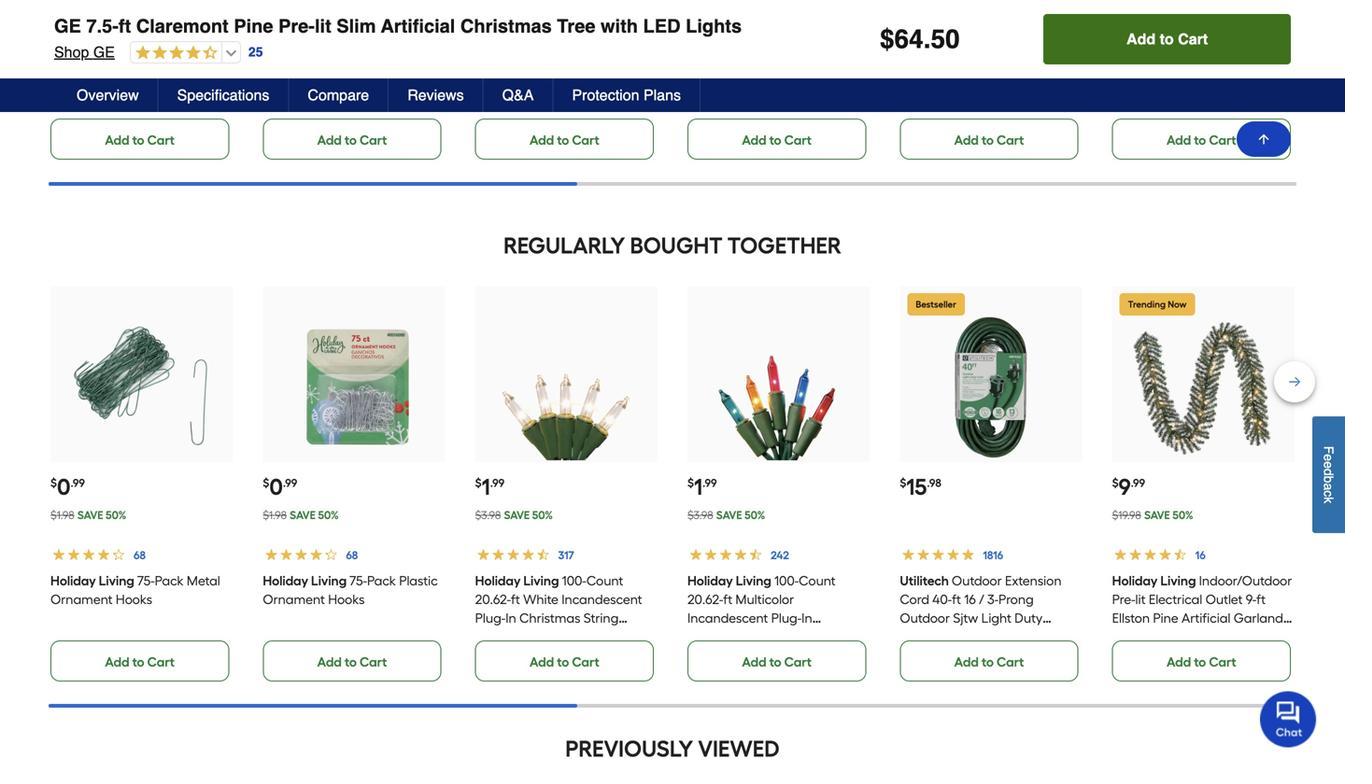 Task type: locate. For each thing, give the bounding box(es) containing it.
lights inside 7.5-ft candlewood pine pre- lit flocked artificial christmas tree with led lights
[[1196, 88, 1232, 104]]

tree inside 7.5-ft candlewood pine pre- lit flocked artificial christmas tree with led lights
[[1113, 88, 1138, 104]]

0 horizontal spatial $3.98 save 50%
[[475, 509, 553, 522]]

artificial
[[381, 15, 455, 37], [115, 70, 164, 86], [263, 70, 312, 86], [489, 70, 538, 86], [688, 70, 737, 86], [900, 70, 949, 86], [1174, 70, 1223, 86], [1182, 611, 1231, 627]]

add to cart link down 7.5-ft allegheny fir pre-lit artificial christmas tree with led lights
[[900, 119, 1079, 160]]

lit inside 7.5-ft richmond fir pre-lit artificial christmas tree with led lights
[[843, 51, 853, 67]]

with inside indoor/outdoor pre-lit electrical outlet 9-ft ellston pine artificial garland with clear incandescent lights
[[1113, 629, 1138, 645]]

2 list item from the left
[[263, 0, 445, 160]]

100- inside 100-count 20.62-ft white incandescent plug-in christmas string lights
[[562, 573, 587, 589]]

ft right .
[[939, 51, 948, 67]]

led inside 7.5-ft montgomery spruce pre-lit slim artificial christmas tree with led lights
[[108, 88, 131, 104]]

count for 100-count 20.62-ft multicolor incandescent plug-in christmas string lights
[[799, 573, 836, 589]]

holiday living 100-count 20.62-ft white incandescent plug-in christmas string lights image
[[494, 315, 640, 461]]

7.5- left allegheny
[[920, 51, 939, 67]]

in for multicolor
[[802, 611, 813, 627]]

2 100- from the left
[[775, 573, 799, 589]]

15 list item
[[900, 287, 1083, 682]]

pre- for 7.5-ft montgomery spruce pre-lit slim artificial christmas tree with led lights
[[50, 70, 74, 86]]

1 horizontal spatial $ 1 .99
[[688, 474, 717, 501]]

christmas up compare
[[315, 70, 376, 86]]

20.62-
[[475, 592, 511, 608], [688, 592, 723, 608]]

1 holiday living from the left
[[50, 573, 134, 589]]

holiday for 100-count 20.62-ft multicolor incandescent plug-in christmas string lights
[[688, 573, 733, 589]]

1 hooks from the left
[[116, 592, 152, 608]]

to for '15' list item
[[982, 655, 994, 670]]

colorado
[[526, 51, 582, 67]]

2 hooks from the left
[[328, 592, 365, 608]]

holiday living indoor/outdoor pre-lit electrical outlet 9-ft ellston pine artificial garland with clear incandescent lights image
[[1131, 315, 1277, 461]]

2 in from the left
[[802, 611, 813, 627]]

lit inside the 7.5-ft lexington pine pre-lit artificial christmas tree with led lights
[[427, 51, 437, 67]]

cart up candlewood
[[1178, 30, 1208, 48]]

1 .99 from the left
[[71, 477, 85, 490]]

add to cart down the overview button
[[105, 132, 175, 148]]

artificial inside indoor/outdoor pre-lit electrical outlet 9-ft ellston pine artificial garland with clear incandescent lights
[[1182, 611, 1231, 627]]

e
[[1322, 454, 1337, 462], [1322, 462, 1337, 469]]

5 save from the left
[[1145, 509, 1170, 522]]

add to cart
[[1127, 30, 1208, 48], [105, 132, 175, 148], [317, 132, 387, 148], [530, 132, 600, 148], [742, 132, 812, 148], [955, 132, 1024, 148], [1167, 132, 1237, 148], [105, 655, 175, 670], [317, 655, 387, 670], [530, 655, 600, 670], [742, 655, 812, 670], [955, 655, 1024, 670], [1167, 655, 1237, 670]]

add to cart link down 7.5-ft richmond fir pre-lit artificial christmas tree with led lights at right top
[[688, 119, 866, 160]]

$ 1 .99 for 100-count 20.62-ft multicolor incandescent plug-in christmas string lights
[[688, 474, 717, 501]]

0 horizontal spatial plug-
[[475, 611, 506, 627]]

artificial inside 7.5-ft colorado spruce pre- lit artificial christmas tree with led lights
[[489, 70, 538, 86]]

lights inside 7.5-ft montgomery spruce pre-lit slim artificial christmas tree with led lights
[[134, 88, 170, 104]]

in
[[506, 611, 516, 627], [802, 611, 813, 627]]

lights inside indoor/outdoor pre-lit electrical outlet 9-ft ellston pine artificial garland with clear incandescent lights
[[1113, 648, 1148, 664]]

0 horizontal spatial 20.62-
[[475, 592, 511, 608]]

2 vertical spatial incandescent
[[1176, 629, 1257, 645]]

1 vertical spatial slim
[[87, 70, 112, 86]]

1 horizontal spatial $1.98
[[263, 509, 287, 522]]

holiday living
[[50, 573, 134, 589], [263, 573, 347, 589], [475, 573, 559, 589], [688, 573, 772, 589], [1113, 573, 1196, 589]]

cart down light
[[997, 655, 1024, 670]]

string inside 100-count 20.62-ft white incandescent plug-in christmas string lights
[[584, 611, 619, 627]]

2 fir from the left
[[1013, 51, 1026, 67]]

plug- for multicolor
[[771, 611, 802, 627]]

lit inside indoor/outdoor pre-lit electrical outlet 9-ft ellston pine artificial garland with clear incandescent lights
[[1136, 592, 1146, 608]]

protection plans button
[[554, 78, 701, 112]]

to for '9' 'list item'
[[1194, 655, 1207, 670]]

$1.98
[[50, 509, 74, 522], [263, 509, 287, 522]]

ft up garland
[[1257, 592, 1266, 608]]

1 $1.98 from the left
[[50, 509, 74, 522]]

christmas inside 7.5-ft richmond fir pre-lit artificial christmas tree with led lights
[[740, 70, 801, 86]]

add to cart button
[[1044, 14, 1291, 64]]

to inside '9' 'list item'
[[1194, 655, 1207, 670]]

pre- inside indoor/outdoor pre-lit electrical outlet 9-ft ellston pine artificial garland with clear incandescent lights
[[1113, 592, 1136, 608]]

2 count from the left
[[799, 573, 836, 589]]

pre-
[[278, 15, 315, 37], [404, 51, 427, 67], [630, 51, 653, 67], [819, 51, 843, 67], [1029, 51, 1053, 67], [1272, 51, 1295, 67], [50, 70, 74, 86], [1113, 592, 1136, 608]]

/
[[979, 592, 985, 608]]

lit inside 7.5-ft montgomery spruce pre-lit slim artificial christmas tree with led lights
[[74, 70, 84, 86]]

add down clear
[[1167, 655, 1191, 670]]

$1.98 save 50% for 75-pack metal ornament hooks
[[50, 509, 126, 522]]

0 horizontal spatial pack
[[155, 573, 184, 589]]

add down the sjtw
[[955, 655, 979, 670]]

1 horizontal spatial in
[[802, 611, 813, 627]]

ge up 'shop'
[[54, 15, 81, 37]]

2 7.5-ft colorado spruce pre- lit artificial christmas tree with led lights link from the top
[[475, 51, 653, 104]]

prong
[[999, 592, 1034, 608]]

ornament
[[50, 592, 113, 608], [263, 592, 325, 608]]

1 plug- from the left
[[475, 611, 506, 627]]

f e e d b a c k
[[1322, 446, 1337, 504]]

2 50% from the left
[[318, 509, 339, 522]]

2 horizontal spatial incandescent
[[1176, 629, 1257, 645]]

to down 75-pack metal ornament hooks
[[132, 655, 144, 670]]

pack left 'metal' at the left bottom of the page
[[155, 573, 184, 589]]

0 vertical spatial outdoor
[[952, 573, 1002, 589]]

christmas
[[461, 15, 552, 37], [167, 70, 228, 86], [315, 70, 376, 86], [541, 70, 602, 86], [740, 70, 801, 86], [952, 70, 1013, 86], [1226, 70, 1287, 86], [520, 611, 581, 627], [688, 629, 749, 645]]

7.5- for 7.5-ft lexington pine pre-lit artificial christmas tree with led lights
[[283, 51, 302, 67]]

incandescent
[[562, 592, 642, 608], [688, 611, 768, 627], [1176, 629, 1257, 645]]

0 horizontal spatial fir
[[803, 51, 816, 67]]

pre- up protection plans at the top of the page
[[630, 51, 653, 67]]

to inside button
[[1160, 30, 1174, 48]]

lit inside 7.5-ft allegheny fir pre-lit artificial christmas tree with led lights
[[1053, 51, 1063, 67]]

living inside '9' 'list item'
[[1161, 573, 1196, 589]]

0
[[57, 474, 71, 501], [269, 474, 283, 501]]

spruce inside 7.5-ft montgomery spruce pre-lit slim artificial christmas tree with led lights
[[181, 51, 223, 67]]

2 $3.98 save 50% from the left
[[688, 509, 766, 522]]

holiday for indoor/outdoor pre-lit electrical outlet 9-ft ellston pine artificial garland with clear incandescent lights
[[1113, 573, 1158, 589]]

1 horizontal spatial $3.98 save 50%
[[688, 509, 766, 522]]

5 holiday from the left
[[1113, 573, 1158, 589]]

7.5-ft allegheny fir pre-lit artificial christmas tree with led lights
[[900, 51, 1070, 104]]

.99 for 75-pack plastic ornament hooks
[[283, 477, 297, 490]]

0 horizontal spatial 0 list item
[[50, 287, 233, 682]]

1 list item
[[475, 287, 658, 682], [688, 287, 870, 682]]

1 vertical spatial string
[[752, 629, 787, 645]]

4 holiday living from the left
[[688, 573, 772, 589]]

20.62- inside 100-count 20.62-ft multicolor incandescent plug-in christmas string lights
[[688, 592, 723, 608]]

holiday living for 75-pack metal ornament hooks
[[50, 573, 134, 589]]

2 $ 0 .99 from the left
[[263, 474, 297, 501]]

string inside 100-count 20.62-ft multicolor incandescent plug-in christmas string lights
[[752, 629, 787, 645]]

0 horizontal spatial in
[[506, 611, 516, 627]]

75- left 'metal' at the left bottom of the page
[[137, 573, 155, 589]]

75- left the plastic
[[350, 573, 367, 589]]

1 1 from the left
[[482, 474, 490, 501]]

2 spruce from the left
[[585, 51, 627, 67]]

allegheny
[[951, 51, 1009, 67]]

1 living from the left
[[99, 573, 134, 589]]

50% up 75-pack plastic ornament hooks
[[318, 509, 339, 522]]

e up b
[[1322, 462, 1337, 469]]

1 save from the left
[[77, 509, 103, 522]]

1 horizontal spatial plug-
[[771, 611, 802, 627]]

e up d
[[1322, 454, 1337, 462]]

1 horizontal spatial 1 list item
[[688, 287, 870, 682]]

$ 9 .99
[[1113, 474, 1146, 501]]

ft
[[119, 15, 131, 37], [89, 51, 98, 67], [302, 51, 311, 67], [514, 51, 523, 67], [727, 51, 736, 67], [939, 51, 948, 67], [1151, 51, 1160, 67], [511, 592, 520, 608], [723, 592, 733, 608], [952, 592, 961, 608], [1257, 592, 1266, 608]]

to down 7.5-ft candlewood pine pre- lit flocked artificial christmas tree with led lights
[[1194, 132, 1207, 148]]

0 horizontal spatial outdoor
[[900, 611, 950, 627]]

4 holiday from the left
[[688, 573, 733, 589]]

hooks inside 75-pack metal ornament hooks
[[116, 592, 152, 608]]

25
[[248, 45, 263, 59]]

holiday living for indoor/outdoor pre-lit electrical outlet 9-ft ellston pine artificial garland with clear incandescent lights
[[1113, 573, 1196, 589]]

0 horizontal spatial $ 1 .99
[[475, 474, 505, 501]]

save up multicolor
[[716, 509, 742, 522]]

chat invite button image
[[1260, 691, 1317, 748]]

1 horizontal spatial slim
[[337, 15, 376, 37]]

add inside the add to cart button
[[1127, 30, 1156, 48]]

1 horizontal spatial spruce
[[585, 51, 627, 67]]

16
[[964, 592, 976, 608]]

to down 100-count 20.62-ft white incandescent plug-in christmas string lights
[[557, 655, 569, 670]]

4 50% from the left
[[745, 509, 766, 522]]

outlet
[[1206, 592, 1243, 608]]

ge right 'shop'
[[93, 43, 115, 61]]

add down 75-pack metal ornament hooks
[[105, 655, 129, 670]]

0 horizontal spatial ornament
[[50, 592, 113, 608]]

with inside 7.5-ft candlewood pine pre- lit flocked artificial christmas tree with led lights
[[1141, 88, 1167, 104]]

lights inside the 7.5-ft lexington pine pre-lit artificial christmas tree with led lights
[[289, 88, 325, 104]]

1 horizontal spatial $3.98
[[688, 509, 713, 522]]

$ 0 .99 for 75-pack metal ornament hooks
[[50, 474, 85, 501]]

0 horizontal spatial $ 0 .99
[[50, 474, 85, 501]]

1 vertical spatial incandescent
[[688, 611, 768, 627]]

plug- inside 100-count 20.62-ft multicolor incandescent plug-in christmas string lights
[[771, 611, 802, 627]]

ft right 'shop'
[[89, 51, 98, 67]]

in inside 100-count 20.62-ft white incandescent plug-in christmas string lights
[[506, 611, 516, 627]]

0 list item
[[50, 287, 233, 682], [263, 287, 445, 682]]

0 horizontal spatial 75-
[[137, 573, 155, 589]]

3 .99 from the left
[[490, 477, 505, 490]]

$ 1 .99 for 100-count 20.62-ft white incandescent plug-in christmas string lights
[[475, 474, 505, 501]]

0 horizontal spatial count
[[587, 573, 623, 589]]

pine
[[234, 15, 273, 37], [375, 51, 401, 67], [1243, 51, 1269, 67], [1153, 611, 1179, 627]]

1 $3.98 from the left
[[475, 509, 501, 522]]

50% inside '9' 'list item'
[[1173, 509, 1194, 522]]

lights inside 100-count 20.62-ft multicolor incandescent plug-in christmas string lights
[[790, 629, 826, 645]]

add to cart down 75-pack metal ornament hooks
[[105, 655, 175, 670]]

slim
[[337, 15, 376, 37], [87, 70, 112, 86]]

holiday living inside '9' 'list item'
[[1113, 573, 1196, 589]]

$3.98 for 100-count 20.62-ft white incandescent plug-in christmas string lights
[[475, 509, 501, 522]]

20.62- left multicolor
[[688, 592, 723, 608]]

candlewood
[[1164, 51, 1240, 67]]

pre- for 7.5-ft richmond fir pre-lit artificial christmas tree with led lights
[[819, 51, 843, 67]]

utilitech
[[900, 573, 949, 589]]

2 0 list item from the left
[[263, 287, 445, 682]]

100- for multicolor
[[775, 573, 799, 589]]

$3.98 save 50% for 100-count 20.62-ft multicolor incandescent plug-in christmas string lights
[[688, 509, 766, 522]]

pre- for 7.5-ft candlewood pine pre- lit flocked artificial christmas tree with led lights
[[1272, 51, 1295, 67]]

1 75- from the left
[[137, 573, 155, 589]]

3 holiday from the left
[[475, 573, 521, 589]]

add to cart link down light
[[900, 641, 1079, 682]]

add to cart link down outlet at the bottom right
[[1113, 641, 1291, 682]]

0 horizontal spatial incandescent
[[562, 592, 642, 608]]

pine inside 7.5-ft candlewood pine pre- lit flocked artificial christmas tree with led lights
[[1243, 51, 1269, 67]]

ge up the overview button
[[50, 51, 67, 67]]

1 horizontal spatial incandescent
[[688, 611, 768, 627]]

plug-
[[475, 611, 506, 627], [771, 611, 802, 627]]

$3.98 save 50% up multicolor
[[688, 509, 766, 522]]

outdoor extension cord 40-ft 16 / 3-prong outdoor sjtw light duty general extension cord
[[900, 573, 1062, 645]]

utilitech outdoor extension cord 40-ft 16 / 3-prong outdoor sjtw light duty general extension cord image
[[918, 315, 1064, 461]]

100- inside 100-count 20.62-ft multicolor incandescent plug-in christmas string lights
[[775, 573, 799, 589]]

add to cart down 7.5-ft richmond fir pre-lit artificial christmas tree with led lights at right top
[[742, 132, 812, 148]]

k
[[1322, 497, 1337, 504]]

lit for 7.5-ft lexington pine pre-lit artificial christmas tree with led lights
[[427, 51, 437, 67]]

count
[[587, 573, 623, 589], [799, 573, 836, 589]]

1 horizontal spatial string
[[752, 629, 787, 645]]

1 horizontal spatial fir
[[1013, 51, 1026, 67]]

$3.98 save 50% up white
[[475, 509, 553, 522]]

ft left the colorado
[[514, 51, 523, 67]]

2 holiday living from the left
[[263, 573, 347, 589]]

100-count 20.62-ft multicolor incandescent plug-in christmas string lights
[[688, 573, 836, 645]]

led down 64
[[900, 88, 923, 104]]

7.5- for 7.5-ft colorado spruce pre- lit artificial christmas tree with led lights
[[495, 51, 514, 67]]

specifications button
[[159, 78, 289, 112]]

1 vertical spatial extension
[[951, 629, 1007, 645]]

1
[[482, 474, 490, 501], [694, 474, 703, 501]]

spruce for tree
[[585, 51, 627, 67]]

1 $3.98 save 50% from the left
[[475, 509, 553, 522]]

to for list item containing 7.5-ft colorado spruce pre- lit artificial christmas tree with led lights
[[557, 132, 569, 148]]

incandescent down outlet at the bottom right
[[1176, 629, 1257, 645]]

ft inside the 7.5-ft lexington pine pre-lit artificial christmas tree with led lights
[[302, 51, 311, 67]]

20.62- left white
[[475, 592, 511, 608]]

2 20.62- from the left
[[688, 592, 723, 608]]

living up electrical in the bottom of the page
[[1161, 573, 1196, 589]]

2 e from the top
[[1322, 462, 1337, 469]]

2 $ 1 .99 from the left
[[688, 474, 717, 501]]

led down 25
[[263, 88, 286, 104]]

2 ornament from the left
[[263, 592, 325, 608]]

1 horizontal spatial ornament
[[263, 592, 325, 608]]

1 horizontal spatial 0 list item
[[263, 287, 445, 682]]

led
[[643, 15, 681, 37], [108, 88, 131, 104], [263, 88, 286, 104], [504, 88, 527, 104], [688, 88, 711, 104], [900, 88, 923, 104], [1170, 88, 1193, 104]]

holiday inside '9' 'list item'
[[1113, 573, 1158, 589]]

0 horizontal spatial 1
[[482, 474, 490, 501]]

2 living from the left
[[311, 573, 347, 589]]

lit for 7.5-ft richmond fir pre-lit artificial christmas tree with led lights
[[843, 51, 853, 67]]

3-
[[988, 592, 999, 608]]

0 horizontal spatial hooks
[[116, 592, 152, 608]]

save for 75-pack metal ornament hooks
[[77, 509, 103, 522]]

1 horizontal spatial count
[[799, 573, 836, 589]]

0 horizontal spatial 1 list item
[[475, 287, 658, 682]]

50% right $19.98
[[1173, 509, 1194, 522]]

7.5-ft allegheny fir pre-lit artificial christmas tree with led lights link
[[900, 0, 1083, 106], [900, 51, 1070, 104]]

list item containing 7.5-ft colorado spruce pre- lit artificial christmas tree with led lights
[[475, 0, 658, 160]]

0 vertical spatial incandescent
[[562, 592, 642, 608]]

$3.98 save 50% for 100-count 20.62-ft white incandescent plug-in christmas string lights
[[475, 509, 553, 522]]

hooks inside 75-pack plastic ornament hooks
[[328, 592, 365, 608]]

1 0 from the left
[[57, 474, 71, 501]]

75-
[[137, 573, 155, 589], [350, 573, 367, 589]]

1 pack from the left
[[155, 573, 184, 589]]

save for 100-count 20.62-ft white incandescent plug-in christmas string lights
[[504, 509, 530, 522]]

f
[[1322, 446, 1337, 454]]

20.62- for multicolor
[[688, 592, 723, 608]]

lit inside 7.5-ft colorado spruce pre- lit artificial christmas tree with led lights
[[475, 70, 486, 86]]

4 .99 from the left
[[703, 477, 717, 490]]

1 ornament from the left
[[50, 592, 113, 608]]

$1.98 save 50% up 75-pack plastic ornament hooks
[[263, 509, 339, 522]]

plug- inside 100-count 20.62-ft white incandescent plug-in christmas string lights
[[475, 611, 506, 627]]

2 1 from the left
[[694, 474, 703, 501]]

1 horizontal spatial cord
[[1011, 629, 1040, 645]]

living for 75-pack metal ornament hooks
[[99, 573, 134, 589]]

0 vertical spatial cord
[[900, 592, 930, 608]]

7.5- inside 7.5-ft allegheny fir pre-lit artificial christmas tree with led lights
[[920, 51, 939, 67]]

4 list item from the left
[[688, 0, 870, 160]]

1 $1.98 save 50% from the left
[[50, 509, 126, 522]]

pre- inside 7.5-ft richmond fir pre-lit artificial christmas tree with led lights
[[819, 51, 843, 67]]

flocked
[[1126, 70, 1171, 86]]

5 50% from the left
[[1173, 509, 1194, 522]]

$
[[880, 24, 895, 54], [50, 477, 57, 490], [263, 477, 269, 490], [475, 477, 482, 490], [688, 477, 694, 490], [900, 477, 907, 490], [1113, 477, 1119, 490]]

q&a
[[502, 86, 534, 104]]

2 save from the left
[[290, 509, 316, 522]]

save for indoor/outdoor pre-lit electrical outlet 9-ft ellston pine artificial garland with clear incandescent lights
[[1145, 509, 1170, 522]]

led down montgomery
[[108, 88, 131, 104]]

0 for 75-pack metal ornament hooks
[[57, 474, 71, 501]]

incandescent inside indoor/outdoor pre-lit electrical outlet 9-ft ellston pine artificial garland with clear incandescent lights
[[1176, 629, 1257, 645]]

add to cart inside '15' list item
[[955, 655, 1024, 670]]

add up flocked
[[1127, 30, 1156, 48]]

led right plans
[[688, 88, 711, 104]]

add to cart link for '15' list item
[[900, 641, 1079, 682]]

add to cart link for 2nd "0" list item from the right
[[50, 641, 229, 682]]

holiday living for 100-count 20.62-ft white incandescent plug-in christmas string lights
[[475, 573, 559, 589]]

cord down utilitech
[[900, 592, 930, 608]]

pine down ge 7.5-ft claremont pine pre-lit slim artificial christmas tree with led lights
[[375, 51, 401, 67]]

2 0 from the left
[[269, 474, 283, 501]]

1 vertical spatial cord
[[1011, 629, 1040, 645]]

incandescent inside 100-count 20.62-ft white incandescent plug-in christmas string lights
[[562, 592, 642, 608]]

pre- inside 7.5-ft colorado spruce pre- lit artificial christmas tree with led lights
[[630, 51, 653, 67]]

add to cart link for sixth list item from the right
[[50, 119, 229, 160]]

1 count from the left
[[587, 573, 623, 589]]

tree inside the 7.5-ft lexington pine pre-lit artificial christmas tree with led lights
[[379, 70, 405, 86]]

1 50% from the left
[[106, 509, 126, 522]]

christmas down candlewood
[[1226, 70, 1287, 86]]

3 50% from the left
[[532, 509, 553, 522]]

1 spruce from the left
[[181, 51, 223, 67]]

lights
[[686, 15, 742, 37], [134, 88, 170, 104], [289, 88, 325, 104], [530, 88, 566, 104], [714, 88, 750, 104], [926, 88, 962, 104], [1196, 88, 1232, 104], [475, 629, 511, 645], [790, 629, 826, 645], [1113, 648, 1148, 664]]

christmas inside 7.5-ft colorado spruce pre- lit artificial christmas tree with led lights
[[541, 70, 602, 86]]

100-
[[562, 573, 587, 589], [775, 573, 799, 589]]

$ for 100-count 20.62-ft multicolor incandescent plug-in christmas string lights
[[688, 477, 694, 490]]

2 $1.98 from the left
[[263, 509, 287, 522]]

in for white
[[506, 611, 516, 627]]

cart down protection
[[572, 132, 600, 148]]

to for 1st 1 list item from the right
[[770, 655, 782, 670]]

1 horizontal spatial 1
[[694, 474, 703, 501]]

ft left multicolor
[[723, 592, 733, 608]]

add to cart down protection
[[530, 132, 600, 148]]

$ inside the $ 9 .99
[[1113, 477, 1119, 490]]

add to cart up candlewood
[[1127, 30, 1208, 48]]

ge up flocked
[[1113, 51, 1129, 67]]

add to cart link for 1st list item from the right
[[1113, 119, 1291, 160]]

overview
[[77, 86, 139, 104]]

50% for 75-pack plastic ornament hooks
[[318, 509, 339, 522]]

1 horizontal spatial 20.62-
[[688, 592, 723, 608]]

extension down the sjtw
[[951, 629, 1007, 645]]

0 horizontal spatial spruce
[[181, 51, 223, 67]]

40-
[[933, 592, 952, 608]]

with
[[601, 15, 638, 37], [408, 70, 433, 86], [833, 70, 858, 86], [1045, 70, 1070, 86], [79, 88, 105, 104], [475, 88, 501, 104], [1141, 88, 1167, 104], [1113, 629, 1138, 645]]

100-count 20.62-ft white incandescent plug-in christmas string lights
[[475, 573, 642, 645]]

count inside 100-count 20.62-ft white incandescent plug-in christmas string lights
[[587, 573, 623, 589]]

lit inside 7.5-ft candlewood pine pre- lit flocked artificial christmas tree with led lights
[[1113, 70, 1123, 86]]

0 horizontal spatial $3.98
[[475, 509, 501, 522]]

to for 2nd "0" list item from the right
[[132, 655, 144, 670]]

0 vertical spatial string
[[584, 611, 619, 627]]

to up candlewood
[[1160, 30, 1174, 48]]

string
[[584, 611, 619, 627], [752, 629, 787, 645]]

.99 for 75-pack metal ornament hooks
[[71, 477, 85, 490]]

save inside '9' 'list item'
[[1145, 509, 1170, 522]]

$ 0 .99
[[50, 474, 85, 501], [263, 474, 297, 501]]

incandescent right white
[[562, 592, 642, 608]]

9 list item
[[1113, 287, 1295, 682]]

add to cart link down the overview button
[[50, 119, 229, 160]]

christmas inside 100-count 20.62-ft multicolor incandescent plug-in christmas string lights
[[688, 629, 749, 645]]

$1.98 save 50%
[[50, 509, 126, 522], [263, 509, 339, 522]]

$3.98 save 50%
[[475, 509, 553, 522], [688, 509, 766, 522]]

1 vertical spatial outdoor
[[900, 611, 950, 627]]

7.5- up q&a
[[495, 51, 514, 67]]

pack inside 75-pack plastic ornament hooks
[[367, 573, 396, 589]]

7.5- inside the 7.5-ft lexington pine pre-lit artificial christmas tree with led lights
[[283, 51, 302, 67]]

fir for allegheny
[[1013, 51, 1026, 67]]

0 horizontal spatial 0
[[57, 474, 71, 501]]

1 horizontal spatial $ 0 .99
[[263, 474, 297, 501]]

list item
[[50, 0, 233, 160], [263, 0, 445, 160], [475, 0, 658, 160], [688, 0, 870, 160], [900, 0, 1083, 160], [1113, 0, 1295, 160]]

led down flocked
[[1170, 88, 1193, 104]]

led inside 7.5-ft candlewood pine pre- lit flocked artificial christmas tree with led lights
[[1170, 88, 1193, 104]]

led down the colorado
[[504, 88, 527, 104]]

1 horizontal spatial 100-
[[775, 573, 799, 589]]

1 $ 0 .99 from the left
[[50, 474, 85, 501]]

cord
[[900, 592, 930, 608], [1011, 629, 1040, 645]]

pine inside indoor/outdoor pre-lit electrical outlet 9-ft ellston pine artificial garland with clear incandescent lights
[[1153, 611, 1179, 627]]

outdoor up general
[[900, 611, 950, 627]]

7.5- up shop ge
[[86, 15, 119, 37]]

2 75- from the left
[[350, 573, 367, 589]]

q&a button
[[484, 78, 554, 112]]

1 20.62- from the left
[[475, 592, 511, 608]]

add down 100-count 20.62-ft white incandescent plug-in christmas string lights
[[530, 655, 554, 670]]

pre- right the richmond
[[819, 51, 843, 67]]

add down 100-count 20.62-ft multicolor incandescent plug-in christmas string lights
[[742, 655, 767, 670]]

with inside 7.5-ft colorado spruce pre- lit artificial christmas tree with led lights
[[475, 88, 501, 104]]

holiday living for 75-pack plastic ornament hooks
[[263, 573, 347, 589]]

lit for 7.5-ft montgomery spruce pre-lit slim artificial christmas tree with led lights
[[74, 70, 84, 86]]

7.5- up flocked
[[1132, 51, 1151, 67]]

add to cart link for list item containing 7.5-ft colorado spruce pre- lit artificial christmas tree with led lights
[[475, 119, 654, 160]]

clear
[[1141, 629, 1173, 645]]

tree inside 7.5-ft richmond fir pre-lit artificial christmas tree with led lights
[[804, 70, 830, 86]]

to inside '15' list item
[[982, 655, 994, 670]]

1 for 100-count 20.62-ft white incandescent plug-in christmas string lights
[[482, 474, 490, 501]]

lights inside 7.5-ft richmond fir pre-lit artificial christmas tree with led lights
[[714, 88, 750, 104]]

incandescent for multicolor
[[688, 611, 768, 627]]

add to cart down compare button
[[317, 132, 387, 148]]

3 list item from the left
[[475, 0, 658, 160]]

incandescent for white
[[562, 592, 642, 608]]

incandescent down multicolor
[[688, 611, 768, 627]]

1 in from the left
[[506, 611, 516, 627]]

save up 75-pack metal ornament hooks
[[77, 509, 103, 522]]

trending
[[1128, 299, 1166, 310]]

claremont
[[136, 15, 229, 37]]

5 .99 from the left
[[1131, 477, 1146, 490]]

50% for indoor/outdoor pre-lit electrical outlet 9-ft ellston pine artificial garland with clear incandescent lights
[[1173, 509, 1194, 522]]

lit for 7.5-ft colorado spruce pre- lit artificial christmas tree with led lights
[[475, 70, 486, 86]]

save
[[77, 509, 103, 522], [290, 509, 316, 522], [504, 509, 530, 522], [716, 509, 742, 522], [1145, 509, 1170, 522]]

9
[[1119, 474, 1131, 501]]

1 1 list item from the left
[[475, 287, 658, 682]]

4.4 stars image
[[131, 45, 218, 62]]

extension up 'prong' at right
[[1005, 573, 1062, 589]]

0 horizontal spatial string
[[584, 611, 619, 627]]

5 holiday living from the left
[[1113, 573, 1196, 589]]

holiday living for 100-count 20.62-ft multicolor incandescent plug-in christmas string lights
[[688, 573, 772, 589]]

1 fir from the left
[[803, 51, 816, 67]]

5 list item from the left
[[900, 0, 1083, 160]]

1 horizontal spatial 0
[[269, 474, 283, 501]]

0 horizontal spatial $1.98 save 50%
[[50, 509, 126, 522]]

extension
[[1005, 573, 1062, 589], [951, 629, 1007, 645]]

7.5-ft richmond fir pre-lit artificial christmas tree with led lights link
[[688, 0, 870, 106], [688, 51, 858, 104]]

2 plug- from the left
[[771, 611, 802, 627]]

to down 75-pack plastic ornament hooks
[[345, 655, 357, 670]]

pre- up ellston
[[1113, 592, 1136, 608]]

to
[[1160, 30, 1174, 48], [132, 132, 144, 148], [345, 132, 357, 148], [557, 132, 569, 148], [770, 132, 782, 148], [982, 132, 994, 148], [1194, 132, 1207, 148], [132, 655, 144, 670], [345, 655, 357, 670], [557, 655, 569, 670], [770, 655, 782, 670], [982, 655, 994, 670], [1194, 655, 1207, 670]]

specifications
[[177, 86, 269, 104]]

0 horizontal spatial 100-
[[562, 573, 587, 589]]

montgomery
[[102, 51, 178, 67]]

living for 100-count 20.62-ft white incandescent plug-in christmas string lights
[[524, 573, 559, 589]]

0 horizontal spatial slim
[[87, 70, 112, 86]]

indoor/outdoor pre-lit electrical outlet 9-ft ellston pine artificial garland with clear incandescent lights
[[1113, 573, 1293, 664]]

50% up white
[[532, 509, 553, 522]]

2 holiday from the left
[[263, 573, 308, 589]]

ft left the richmond
[[727, 51, 736, 67]]

spruce
[[181, 51, 223, 67], [585, 51, 627, 67]]

1 $ 1 .99 from the left
[[475, 474, 505, 501]]

to down 100-count 20.62-ft multicolor incandescent plug-in christmas string lights
[[770, 655, 782, 670]]

7.5- inside 7.5-ft colorado spruce pre- lit artificial christmas tree with led lights
[[495, 51, 514, 67]]

regularly bought together heading
[[49, 227, 1297, 264]]

add to cart link down 7.5-ft candlewood pine pre- lit flocked artificial christmas tree with led lights
[[1113, 119, 1291, 160]]

cord down duty
[[1011, 629, 1040, 645]]

2 7.5-ft richmond fir pre-lit artificial christmas tree with led lights link from the top
[[688, 51, 858, 104]]

1 100- from the left
[[562, 573, 587, 589]]

1 holiday from the left
[[50, 573, 96, 589]]

75- for plastic
[[350, 573, 367, 589]]

count inside 100-count 20.62-ft multicolor incandescent plug-in christmas string lights
[[799, 573, 836, 589]]

sjtw
[[953, 611, 979, 627]]

fir inside 7.5-ft allegheny fir pre-lit artificial christmas tree with led lights
[[1013, 51, 1026, 67]]

3 living from the left
[[524, 573, 559, 589]]

1 horizontal spatial 75-
[[350, 573, 367, 589]]

2 .99 from the left
[[283, 477, 297, 490]]

1 horizontal spatial $1.98 save 50%
[[263, 509, 339, 522]]

4 living from the left
[[736, 573, 772, 589]]

slim up overview
[[87, 70, 112, 86]]

2 pack from the left
[[367, 573, 396, 589]]

add to cart link inside '15' list item
[[900, 641, 1079, 682]]

to for list item containing 7.5-ft allegheny fir pre-lit artificial christmas tree with led lights
[[982, 132, 994, 148]]

save right $19.98
[[1145, 509, 1170, 522]]

3 save from the left
[[504, 509, 530, 522]]

in inside 100-count 20.62-ft multicolor incandescent plug-in christmas string lights
[[802, 611, 813, 627]]

cart down garland
[[1209, 655, 1237, 670]]

save for 75-pack plastic ornament hooks
[[290, 509, 316, 522]]

tree
[[557, 15, 596, 37], [379, 70, 405, 86], [605, 70, 631, 86], [804, 70, 830, 86], [1016, 70, 1042, 86], [50, 88, 76, 104], [1113, 88, 1138, 104]]

holiday for 75-pack metal ornament hooks
[[50, 573, 96, 589]]

1 list item from the left
[[50, 0, 233, 160]]

pre- for 7.5-ft allegheny fir pre-lit artificial christmas tree with led lights
[[1029, 51, 1053, 67]]

plug- for white
[[475, 611, 506, 627]]

1 horizontal spatial hooks
[[328, 592, 365, 608]]

fir right allegheny
[[1013, 51, 1026, 67]]

overview button
[[58, 78, 159, 112]]

duty
[[1015, 611, 1043, 627]]

holiday living 100-count 20.62-ft multicolor incandescent plug-in christmas string lights image
[[706, 315, 852, 461]]

ft up flocked
[[1151, 51, 1160, 67]]

7.5-ft colorado spruce pre- lit artificial christmas tree with led lights link inside list item
[[475, 51, 653, 104]]

0 vertical spatial extension
[[1005, 573, 1062, 589]]

5 living from the left
[[1161, 573, 1196, 589]]

spruce down claremont at the top of the page
[[181, 51, 223, 67]]

pre- up lexington in the left top of the page
[[278, 15, 315, 37]]

to down 7.5-ft colorado spruce pre- lit artificial christmas tree with led lights
[[557, 132, 569, 148]]

living left 'metal' at the left bottom of the page
[[99, 573, 134, 589]]

4 save from the left
[[716, 509, 742, 522]]

1 horizontal spatial pack
[[367, 573, 396, 589]]

75- inside 75-pack metal ornament hooks
[[137, 573, 155, 589]]

7.5- inside 7.5-ft candlewood pine pre- lit flocked artificial christmas tree with led lights
[[1132, 51, 1151, 67]]

20.62- inside 100-count 20.62-ft white incandescent plug-in christmas string lights
[[475, 592, 511, 608]]

2 $3.98 from the left
[[688, 509, 713, 522]]

0 horizontal spatial $1.98
[[50, 509, 74, 522]]

.99
[[71, 477, 85, 490], [283, 477, 297, 490], [490, 477, 505, 490], [703, 477, 717, 490], [1131, 477, 1146, 490]]

tree inside 7.5-ft colorado spruce pre- lit artificial christmas tree with led lights
[[605, 70, 631, 86]]

led inside 7.5-ft richmond fir pre-lit artificial christmas tree with led lights
[[688, 88, 711, 104]]

$ 1 .99
[[475, 474, 505, 501], [688, 474, 717, 501]]

ge for 7.5-ft lexington pine pre-lit artificial christmas tree with led lights
[[263, 51, 280, 67]]

ft up montgomery
[[119, 15, 131, 37]]

7.5- inside 7.5-ft richmond fir pre-lit artificial christmas tree with led lights
[[708, 51, 727, 67]]

$ inside $ 15 .98
[[900, 477, 907, 490]]

ft inside 7.5-ft allegheny fir pre-lit artificial christmas tree with led lights
[[939, 51, 948, 67]]

1 for 100-count 20.62-ft multicolor incandescent plug-in christmas string lights
[[694, 474, 703, 501]]

holiday for 100-count 20.62-ft white incandescent plug-in christmas string lights
[[475, 573, 521, 589]]

3 holiday living from the left
[[475, 573, 559, 589]]

2 $1.98 save 50% from the left
[[263, 509, 339, 522]]

cart down compare button
[[360, 132, 387, 148]]

to for list item containing 7.5-ft richmond fir pre-lit artificial christmas tree with led lights
[[770, 132, 782, 148]]

with inside 7.5-ft montgomery spruce pre-lit slim artificial christmas tree with led lights
[[79, 88, 105, 104]]

add to cart link for 1st 1 list item from left
[[475, 641, 654, 682]]



Task type: describe. For each thing, give the bounding box(es) containing it.
add to cart link for list item containing 7.5-ft richmond fir pre-lit artificial christmas tree with led lights
[[688, 119, 866, 160]]

hooks for metal
[[116, 592, 152, 608]]

7.5-ft montgomery spruce pre-lit slim artificial christmas tree with led lights
[[50, 51, 228, 104]]

100- for white
[[562, 573, 587, 589]]

ft inside 7.5-ft richmond fir pre-lit artificial christmas tree with led lights
[[727, 51, 736, 67]]

count for 100-count 20.62-ft white incandescent plug-in christmas string lights
[[587, 573, 623, 589]]

to for 2nd list item
[[345, 132, 357, 148]]

50% for 100-count 20.62-ft white incandescent plug-in christmas string lights
[[532, 509, 553, 522]]

led inside the 7.5-ft lexington pine pre-lit artificial christmas tree with led lights
[[263, 88, 286, 104]]

7.5- for 7.5-ft montgomery spruce pre-lit slim artificial christmas tree with led lights
[[70, 51, 89, 67]]

led inside 7.5-ft colorado spruce pre- lit artificial christmas tree with led lights
[[504, 88, 527, 104]]

add down q&a "button"
[[530, 132, 554, 148]]

.99 for 100-count 20.62-ft white incandescent plug-in christmas string lights
[[490, 477, 505, 490]]

ge for 7.5-ft montgomery spruce pre-lit slim artificial christmas tree with led lights
[[50, 51, 67, 67]]

64
[[895, 24, 924, 54]]

$ for indoor/outdoor pre-lit electrical outlet 9-ft ellston pine artificial garland with clear incandescent lights
[[1113, 477, 1119, 490]]

1 7.5-ft allegheny fir pre-lit artificial christmas tree with led lights link from the top
[[900, 0, 1083, 106]]

multicolor
[[736, 592, 794, 608]]

christmas inside 100-count 20.62-ft white incandescent plug-in christmas string lights
[[520, 611, 581, 627]]

ellston
[[1113, 611, 1150, 627]]

add to cart link for 1st "0" list item from right
[[263, 641, 442, 682]]

pre- for 7.5-ft lexington pine pre-lit artificial christmas tree with led lights
[[404, 51, 427, 67]]

c
[[1322, 491, 1337, 497]]

to for 1st list item from the right
[[1194, 132, 1207, 148]]

shop
[[54, 43, 89, 61]]

.98
[[927, 477, 942, 490]]

1 horizontal spatial outdoor
[[952, 573, 1002, 589]]

add down 7.5-ft allegheny fir pre-lit artificial christmas tree with led lights
[[955, 132, 979, 148]]

75- for metal
[[137, 573, 155, 589]]

christmas inside the 7.5-ft lexington pine pre-lit artificial christmas tree with led lights
[[315, 70, 376, 86]]

living for 75-pack plastic ornament hooks
[[311, 573, 347, 589]]

$ 64 . 50
[[880, 24, 960, 54]]

9-
[[1246, 592, 1257, 608]]

1 0 list item from the left
[[50, 287, 233, 682]]

plans
[[644, 86, 681, 104]]

living for 100-count 20.62-ft multicolor incandescent plug-in christmas string lights
[[736, 573, 772, 589]]

7.5- for 7.5-ft candlewood pine pre- lit flocked artificial christmas tree with led lights
[[1132, 51, 1151, 67]]

6 list item from the left
[[1113, 0, 1295, 160]]

to for sixth list item from the right
[[132, 132, 144, 148]]

add to cart left the arrow up icon
[[1167, 132, 1237, 148]]

holiday living 75-pack metal ornament hooks image
[[69, 315, 215, 461]]

add down 75-pack plastic ornament hooks
[[317, 655, 342, 670]]

15
[[907, 474, 927, 501]]

regularly bought together
[[504, 232, 842, 259]]

f e e d b a c k button
[[1313, 417, 1346, 533]]

cart down 75-pack metal ornament hooks
[[147, 655, 175, 670]]

artificial inside 7.5-ft richmond fir pre-lit artificial christmas tree with led lights
[[688, 70, 737, 86]]

$ for 100-count 20.62-ft white incandescent plug-in christmas string lights
[[475, 477, 482, 490]]

$3.98 for 100-count 20.62-ft multicolor incandescent plug-in christmas string lights
[[688, 509, 713, 522]]

cart down 75-pack plastic ornament hooks
[[360, 655, 387, 670]]

to for 1st 1 list item from left
[[557, 655, 569, 670]]

trending now
[[1128, 299, 1187, 310]]

led inside 7.5-ft allegheny fir pre-lit artificial christmas tree with led lights
[[900, 88, 923, 104]]

with inside 7.5-ft richmond fir pre-lit artificial christmas tree with led lights
[[833, 70, 858, 86]]

artificial inside the 7.5-ft lexington pine pre-lit artificial christmas tree with led lights
[[263, 70, 312, 86]]

compare
[[308, 86, 369, 104]]

2 7.5-ft allegheny fir pre-lit artificial christmas tree with led lights link from the top
[[900, 51, 1070, 104]]

spruce for christmas
[[181, 51, 223, 67]]

.
[[924, 24, 931, 54]]

ft inside 100-count 20.62-ft multicolor incandescent plug-in christmas string lights
[[723, 592, 733, 608]]

pack for metal
[[155, 573, 184, 589]]

50% for 75-pack metal ornament hooks
[[106, 509, 126, 522]]

reviews button
[[389, 78, 484, 112]]

christmas inside 7.5-ft candlewood pine pre- lit flocked artificial christmas tree with led lights
[[1226, 70, 1287, 86]]

1 e from the top
[[1322, 454, 1337, 462]]

richmond
[[739, 51, 799, 67]]

light
[[982, 611, 1012, 627]]

previously viewed heading
[[49, 731, 1297, 760]]

lights inside 100-count 20.62-ft white incandescent plug-in christmas string lights
[[475, 629, 511, 645]]

white
[[523, 592, 559, 608]]

cart down 7.5-ft montgomery spruce pre-lit slim artificial christmas tree with led lights on the top
[[147, 132, 175, 148]]

pine inside the 7.5-ft lexington pine pre-lit artificial christmas tree with led lights
[[375, 51, 401, 67]]

bought
[[630, 232, 723, 259]]

add to cart down 75-pack plastic ornament hooks
[[317, 655, 387, 670]]

7.5- for 7.5-ft richmond fir pre-lit artificial christmas tree with led lights
[[708, 51, 727, 67]]

add down compare button
[[317, 132, 342, 148]]

list item containing 7.5-ft richmond fir pre-lit artificial christmas tree with led lights
[[688, 0, 870, 160]]

christmas inside 7.5-ft allegheny fir pre-lit artificial christmas tree with led lights
[[952, 70, 1013, 86]]

arrow up image
[[1257, 132, 1272, 147]]

$19.98
[[1113, 509, 1142, 522]]

$ for 75-pack plastic ornament hooks
[[263, 477, 269, 490]]

add down the overview button
[[105, 132, 129, 148]]

add down 7.5-ft candlewood pine pre- lit flocked artificial christmas tree with led lights
[[1167, 132, 1191, 148]]

with inside the 7.5-ft lexington pine pre-lit artificial christmas tree with led lights
[[408, 70, 433, 86]]

1 7.5-ft richmond fir pre-lit artificial christmas tree with led lights link from the top
[[688, 0, 870, 106]]

add to cart link for 2nd list item
[[263, 119, 442, 160]]

pre- for 7.5-ft colorado spruce pre- lit artificial christmas tree with led lights
[[630, 51, 653, 67]]

$1.98 for 75-pack plastic ornament hooks
[[263, 509, 287, 522]]

ft inside 7.5-ft colorado spruce pre- lit artificial christmas tree with led lights
[[514, 51, 523, 67]]

add to cart link for '9' 'list item'
[[1113, 641, 1291, 682]]

lit for 7.5-ft allegheny fir pre-lit artificial christmas tree with led lights
[[1053, 51, 1063, 67]]

reviews
[[408, 86, 464, 104]]

now
[[1168, 299, 1187, 310]]

artificial inside 7.5-ft montgomery spruce pre-lit slim artificial christmas tree with led lights
[[115, 70, 164, 86]]

cart down 100-count 20.62-ft multicolor incandescent plug-in christmas string lights
[[785, 655, 812, 670]]

7.5-ft lexington pine pre-lit artificial christmas tree with led lights
[[263, 51, 437, 104]]

to for 1st "0" list item from right
[[345, 655, 357, 670]]

75-pack plastic ornament hooks
[[263, 573, 438, 608]]

holiday for 75-pack plastic ornament hooks
[[263, 573, 308, 589]]

artificial inside 7.5-ft allegheny fir pre-lit artificial christmas tree with led lights
[[900, 70, 949, 86]]

hooks for plastic
[[328, 592, 365, 608]]

2 1 list item from the left
[[688, 287, 870, 682]]

20.62- for white
[[475, 592, 511, 608]]

living for indoor/outdoor pre-lit electrical outlet 9-ft ellston pine artificial garland with clear incandescent lights
[[1161, 573, 1196, 589]]

a
[[1322, 483, 1337, 491]]

shop ge
[[54, 43, 115, 61]]

.99 for indoor/outdoor pre-lit electrical outlet 9-ft ellston pine artificial garland with clear incandescent lights
[[1131, 477, 1146, 490]]

$19.98 save 50%
[[1113, 509, 1194, 522]]

add to cart link for list item containing 7.5-ft allegheny fir pre-lit artificial christmas tree with led lights
[[900, 119, 1079, 160]]

50% for 100-count 20.62-ft multicolor incandescent plug-in christmas string lights
[[745, 509, 766, 522]]

ornament for 75-pack metal ornament hooks
[[50, 592, 113, 608]]

add to cart down 100-count 20.62-ft white incandescent plug-in christmas string lights
[[530, 655, 600, 670]]

ft inside indoor/outdoor pre-lit electrical outlet 9-ft ellston pine artificial garland with clear incandescent lights
[[1257, 592, 1266, 608]]

add inside '15' list item
[[955, 655, 979, 670]]

d
[[1322, 469, 1337, 476]]

ft inside 7.5-ft montgomery spruce pre-lit slim artificial christmas tree with led lights
[[89, 51, 98, 67]]

compare button
[[289, 78, 389, 112]]

7.5- for 7.5-ft allegheny fir pre-lit artificial christmas tree with led lights
[[920, 51, 939, 67]]

plastic
[[399, 573, 438, 589]]

cart inside '9' 'list item'
[[1209, 655, 1237, 670]]

ornament for 75-pack plastic ornament hooks
[[263, 592, 325, 608]]

cart down 100-count 20.62-ft white incandescent plug-in christmas string lights
[[572, 655, 600, 670]]

indoor/outdoor
[[1199, 573, 1293, 589]]

add to cart down 7.5-ft allegheny fir pre-lit artificial christmas tree with led lights
[[955, 132, 1024, 148]]

protection
[[572, 86, 640, 104]]

general
[[900, 629, 948, 645]]

lexington
[[314, 51, 372, 67]]

tree inside 7.5-ft allegheny fir pre-lit artificial christmas tree with led lights
[[1016, 70, 1042, 86]]

with inside 7.5-ft allegheny fir pre-lit artificial christmas tree with led lights
[[1045, 70, 1070, 86]]

tree inside 7.5-ft montgomery spruce pre-lit slim artificial christmas tree with led lights
[[50, 88, 76, 104]]

pine up 25
[[234, 15, 273, 37]]

metal
[[187, 573, 220, 589]]

7.5-ft candlewood pine pre- lit flocked artificial christmas tree with led lights
[[1113, 51, 1295, 104]]

add to cart inside '9' 'list item'
[[1167, 655, 1237, 670]]

fir for richmond
[[803, 51, 816, 67]]

ge 7.5-ft claremont pine pre-lit slim artificial christmas tree with led lights
[[54, 15, 742, 37]]

garland
[[1234, 611, 1284, 627]]

cart left the arrow up icon
[[1209, 132, 1237, 148]]

add to cart inside button
[[1127, 30, 1208, 48]]

list item containing 7.5-ft allegheny fir pre-lit artificial christmas tree with led lights
[[900, 0, 1083, 160]]

regularly
[[504, 232, 625, 259]]

add inside '9' 'list item'
[[1167, 655, 1191, 670]]

lights inside 7.5-ft colorado spruce pre- lit artificial christmas tree with led lights
[[530, 88, 566, 104]]

7.5-ft colorado spruce pre- lit artificial christmas tree with led lights
[[475, 51, 653, 104]]

add down 7.5-ft richmond fir pre-lit artificial christmas tree with led lights at right top
[[742, 132, 767, 148]]

$1.98 for 75-pack metal ornament hooks
[[50, 509, 74, 522]]

ft inside 'outdoor extension cord 40-ft 16 / 3-prong outdoor sjtw light duty general extension cord'
[[952, 592, 961, 608]]

1 7.5-ft colorado spruce pre- lit artificial christmas tree with led lights link from the top
[[475, 0, 658, 106]]

.99 for 100-count 20.62-ft multicolor incandescent plug-in christmas string lights
[[703, 477, 717, 490]]

protection plans
[[572, 86, 681, 104]]

holiday living 75-pack plastic ornament hooks image
[[281, 315, 427, 461]]

artificial inside 7.5-ft candlewood pine pre- lit flocked artificial christmas tree with led lights
[[1174, 70, 1223, 86]]

$ 0 .99 for 75-pack plastic ornament hooks
[[263, 474, 297, 501]]

add to cart down 100-count 20.62-ft multicolor incandescent plug-in christmas string lights
[[742, 655, 812, 670]]

0 for 75-pack plastic ornament hooks
[[269, 474, 283, 501]]

led up plans
[[643, 15, 681, 37]]

0 horizontal spatial cord
[[900, 592, 930, 608]]

add to cart link for 1st 1 list item from the right
[[688, 641, 866, 682]]

string for white
[[584, 611, 619, 627]]

electrical
[[1149, 592, 1203, 608]]

0 vertical spatial slim
[[337, 15, 376, 37]]

bestseller
[[916, 299, 957, 310]]

ft inside 7.5-ft candlewood pine pre- lit flocked artificial christmas tree with led lights
[[1151, 51, 1160, 67]]

7.5-ft richmond fir pre-lit artificial christmas tree with led lights
[[688, 51, 858, 104]]

slim inside 7.5-ft montgomery spruce pre-lit slim artificial christmas tree with led lights
[[87, 70, 112, 86]]

$ 15 .98
[[900, 474, 942, 501]]

cart inside button
[[1178, 30, 1208, 48]]

b
[[1322, 476, 1337, 483]]

christmas inside 7.5-ft montgomery spruce pre-lit slim artificial christmas tree with led lights
[[167, 70, 228, 86]]

ge for 7.5-ft candlewood pine pre- lit flocked artificial christmas tree with led lights
[[1113, 51, 1129, 67]]

together
[[728, 232, 842, 259]]

50
[[931, 24, 960, 54]]

lights inside 7.5-ft allegheny fir pre-lit artificial christmas tree with led lights
[[926, 88, 962, 104]]

christmas up the colorado
[[461, 15, 552, 37]]

ft inside 100-count 20.62-ft white incandescent plug-in christmas string lights
[[511, 592, 520, 608]]

pack for plastic
[[367, 573, 396, 589]]

cart down 7.5-ft allegheny fir pre-lit artificial christmas tree with led lights
[[997, 132, 1024, 148]]

cart inside '15' list item
[[997, 655, 1024, 670]]

cart down 7.5-ft richmond fir pre-lit artificial christmas tree with led lights at right top
[[785, 132, 812, 148]]

lit for 7.5-ft candlewood pine pre- lit flocked artificial christmas tree with led lights
[[1113, 70, 1123, 86]]

75-pack metal ornament hooks
[[50, 573, 220, 608]]



Task type: vqa. For each thing, say whether or not it's contained in the screenshot.
second Statues from the left
no



